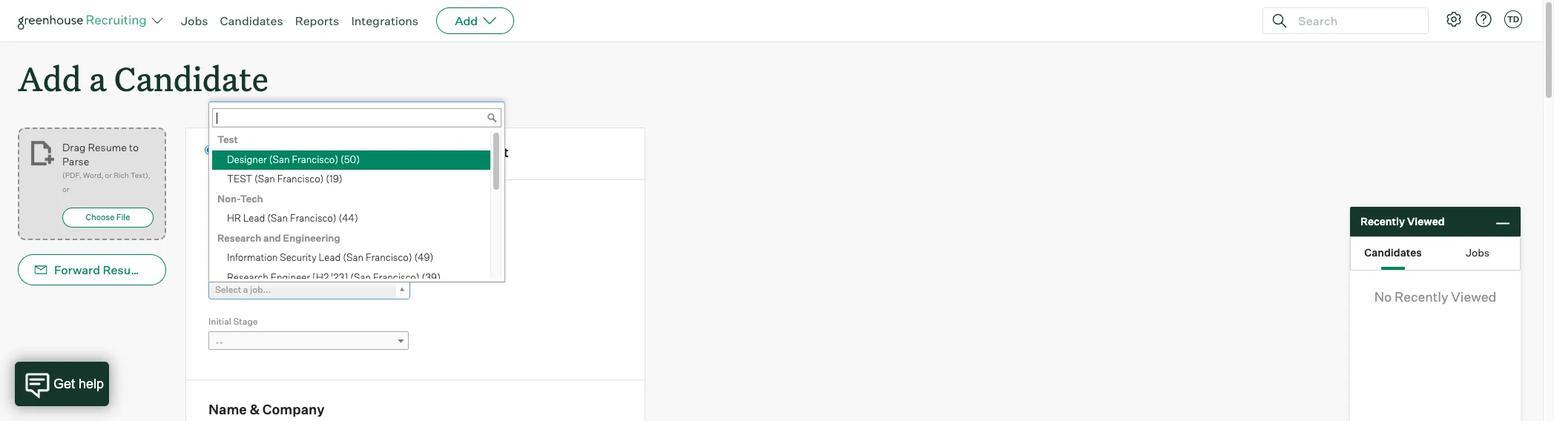 Task type: vqa. For each thing, say whether or not it's contained in the screenshot.
the '5'
no



Task type: describe. For each thing, give the bounding box(es) containing it.
0 horizontal spatial viewed
[[1408, 215, 1445, 228]]

job
[[321, 144, 341, 160]]

designer (san francisco) (50) option
[[212, 150, 491, 170]]

job
[[209, 264, 224, 275]]

francisco) left (49)
[[366, 252, 412, 264]]

resume for forward
[[103, 263, 148, 278]]

Candidate for a job radio
[[205, 146, 214, 155]]

--
[[215, 337, 223, 348]]

hr
[[227, 212, 241, 224]]

research and engineering
[[217, 232, 340, 244]]

(pdf,
[[62, 171, 81, 180]]

[h2
[[312, 271, 329, 283]]

stage
[[233, 316, 258, 327]]

1 horizontal spatial viewed
[[1452, 289, 1497, 305]]

research engineer [h2 '23] (san francisco) (39)
[[227, 271, 441, 283]]

2 horizontal spatial a
[[311, 144, 318, 160]]

Search text field
[[1295, 10, 1415, 32]]

reports link
[[295, 13, 339, 28]]

1 vertical spatial recently
[[1395, 289, 1449, 305]]

0 vertical spatial candidate
[[114, 56, 269, 100]]

(san up the test (san francisco) (19)
[[269, 153, 290, 165]]

a for candidate
[[89, 56, 106, 100]]

'23]
[[331, 271, 348, 283]]

Prospect radio
[[435, 146, 445, 155]]

(19)
[[326, 173, 342, 185]]

san francisco
[[215, 232, 274, 243]]

list box containing test
[[209, 131, 502, 396]]

test (san francisco) (19)
[[227, 173, 342, 185]]

greenhouse recruiting image
[[18, 12, 151, 30]]

non-tech option
[[212, 190, 491, 209]]

forward resume via email button
[[18, 255, 201, 286]]

research for research and engineering
[[217, 232, 261, 244]]

forward
[[54, 263, 100, 278]]

name & company
[[209, 401, 325, 418]]

jobs
[[181, 13, 208, 28]]

1 horizontal spatial or
[[105, 171, 112, 180]]

forward resume via email
[[54, 263, 201, 278]]

francisco) down (49)
[[373, 271, 420, 283]]

(san down information security lead (san francisco) (49) option
[[350, 271, 371, 283]]

configure image
[[1446, 10, 1463, 28]]

san
[[215, 232, 231, 243]]

(san up the tech
[[255, 173, 275, 185]]

choose file
[[86, 212, 130, 223]]

name
[[209, 401, 247, 418]]

no
[[1375, 289, 1392, 305]]

0 horizontal spatial candidates
[[220, 13, 283, 28]]

select
[[215, 284, 241, 295]]

research and engineering option
[[212, 229, 491, 249]]

drag
[[62, 141, 86, 154]]

1 - from the left
[[215, 337, 219, 348]]

and
[[263, 232, 281, 244]]

lead inside option
[[243, 212, 265, 224]]

candidate for a job
[[220, 144, 341, 160]]

engineering
[[283, 232, 340, 244]]

office
[[209, 212, 233, 223]]

resume for drag
[[88, 141, 127, 154]]

security
[[280, 252, 317, 264]]



Task type: locate. For each thing, give the bounding box(es) containing it.
san francisco link
[[209, 227, 410, 248]]

(49)
[[414, 252, 434, 264]]

1 horizontal spatial add
[[455, 13, 478, 28]]

0 vertical spatial add
[[455, 13, 478, 28]]

0 vertical spatial resume
[[88, 141, 127, 154]]

add for add a candidate
[[18, 56, 81, 100]]

jobs link
[[181, 13, 208, 28]]

add for add
[[455, 13, 478, 28]]

0 vertical spatial viewed
[[1408, 215, 1445, 228]]

test option
[[212, 131, 491, 150]]

research down hr
[[217, 232, 261, 244]]

0 vertical spatial a
[[89, 56, 106, 100]]

a down greenhouse recruiting image
[[89, 56, 106, 100]]

integrations
[[351, 13, 419, 28]]

choose
[[86, 212, 115, 223]]

1 vertical spatial a
[[311, 144, 318, 160]]

initial stage
[[209, 316, 258, 327]]

francisco) up 'san francisco' link
[[290, 212, 337, 224]]

td button
[[1505, 10, 1523, 28]]

initial
[[209, 316, 231, 327]]

add
[[455, 13, 478, 28], [18, 56, 81, 100]]

information security lead (san francisco) (49) option
[[212, 249, 491, 268]]

(san down research and engineering option
[[343, 252, 364, 264]]

a right for
[[311, 144, 318, 160]]

1 vertical spatial or
[[62, 185, 69, 194]]

text),
[[130, 171, 150, 180]]

1 horizontal spatial a
[[243, 284, 248, 295]]

add inside popup button
[[455, 13, 478, 28]]

1 vertical spatial viewed
[[1452, 289, 1497, 305]]

(50)
[[341, 153, 360, 165]]

&
[[250, 401, 260, 418]]

1 vertical spatial resume
[[103, 263, 148, 278]]

0 vertical spatial candidates
[[220, 13, 283, 28]]

francisco)
[[292, 153, 338, 165], [277, 173, 324, 185], [290, 212, 337, 224], [366, 252, 412, 264], [373, 271, 420, 283]]

francisco) down designer (san francisco) (50)
[[277, 173, 324, 185]]

0 horizontal spatial or
[[62, 185, 69, 194]]

0 vertical spatial lead
[[243, 212, 265, 224]]

candidates link
[[220, 13, 283, 28]]

engineer
[[271, 271, 310, 283]]

designer
[[227, 153, 267, 165]]

lead up francisco
[[243, 212, 265, 224]]

recently
[[1361, 215, 1405, 228], [1395, 289, 1449, 305]]

a
[[89, 56, 106, 100], [311, 144, 318, 160], [243, 284, 248, 295]]

1 vertical spatial lead
[[319, 252, 341, 264]]

company
[[263, 401, 325, 418]]

email
[[169, 263, 201, 278]]

test
[[227, 173, 252, 185]]

candidate up test
[[220, 144, 287, 160]]

hr lead (san francisco) (44)
[[227, 212, 358, 224]]

or
[[105, 171, 112, 180], [62, 185, 69, 194]]

research up select a job...
[[227, 271, 269, 283]]

0 horizontal spatial lead
[[243, 212, 265, 224]]

resume inside button
[[103, 263, 148, 278]]

lead inside option
[[319, 252, 341, 264]]

1 horizontal spatial candidates
[[1365, 246, 1422, 259]]

research inside option
[[217, 232, 261, 244]]

lead
[[243, 212, 265, 224], [319, 252, 341, 264]]

candidate
[[114, 56, 269, 100], [220, 144, 287, 160]]

(39)
[[422, 271, 441, 283]]

francisco) up (19)
[[292, 153, 338, 165]]

lead up research engineer [h2 '23] (san francisco) (39)
[[319, 252, 341, 264]]

candidate down jobs
[[114, 56, 269, 100]]

list box
[[209, 131, 502, 396]]

hr lead (san francisco) (44) option
[[212, 209, 491, 229]]

0 vertical spatial research
[[217, 232, 261, 244]]

select a job... link
[[209, 279, 410, 301]]

research inside option
[[227, 271, 269, 283]]

candidates right jobs
[[220, 13, 283, 28]]

1 vertical spatial candidates
[[1365, 246, 1422, 259]]

non-tech
[[217, 193, 263, 205]]

td
[[1508, 14, 1520, 24]]

information
[[227, 252, 278, 264]]

word,
[[83, 171, 103, 180]]

add button
[[436, 7, 514, 34]]

research
[[217, 232, 261, 244], [227, 271, 269, 283]]

1 horizontal spatial lead
[[319, 252, 341, 264]]

research engineer [h2 '23] (san francisco) (39) option
[[212, 268, 491, 288]]

via
[[151, 263, 167, 278]]

information security lead (san francisco) (49)
[[227, 252, 434, 264]]

viewed
[[1408, 215, 1445, 228], [1452, 289, 1497, 305]]

no recently viewed
[[1375, 289, 1497, 305]]

0 vertical spatial or
[[105, 171, 112, 180]]

0 vertical spatial recently
[[1361, 215, 1405, 228]]

parse
[[62, 155, 89, 168]]

for
[[290, 144, 308, 160]]

2 vertical spatial a
[[243, 284, 248, 295]]

or left rich
[[105, 171, 112, 180]]

designer (san francisco) (50)
[[227, 153, 360, 165]]

research for research engineer [h2 '23] (san francisco) (39)
[[227, 271, 269, 283]]

resume inside 'drag resume to parse (pdf, word, or rich text), or'
[[88, 141, 127, 154]]

0 horizontal spatial a
[[89, 56, 106, 100]]

candidates
[[220, 13, 283, 28], [1365, 246, 1422, 259]]

test (san francisco) (19) option
[[212, 170, 491, 190]]

2 - from the left
[[219, 337, 223, 348]]

(san up research and engineering
[[267, 212, 288, 224]]

job *
[[209, 264, 230, 275]]

rich
[[114, 171, 129, 180]]

candidates down recently viewed
[[1365, 246, 1422, 259]]

file
[[116, 212, 130, 223]]

add a candidate
[[18, 56, 269, 100]]

td button
[[1502, 7, 1526, 31]]

(44)
[[339, 212, 358, 224]]

a left "job..."
[[243, 284, 248, 295]]

integrations link
[[351, 13, 419, 28]]

resume left to
[[88, 141, 127, 154]]

to
[[129, 141, 139, 154]]

tech
[[240, 193, 263, 205]]

-
[[215, 337, 219, 348], [219, 337, 223, 348]]

drag resume to parse (pdf, word, or rich text), or
[[62, 141, 150, 194]]

a for job...
[[243, 284, 248, 295]]

recently viewed
[[1361, 215, 1445, 228]]

select a job...
[[215, 284, 271, 295]]

reports
[[295, 13, 339, 28]]

job...
[[250, 284, 271, 295]]

(san
[[269, 153, 290, 165], [255, 173, 275, 185], [267, 212, 288, 224], [343, 252, 364, 264], [350, 271, 371, 283]]

resume
[[88, 141, 127, 154], [103, 263, 148, 278]]

1 vertical spatial research
[[227, 271, 269, 283]]

test
[[217, 134, 238, 146]]

or down (pdf,
[[62, 185, 69, 194]]

1 vertical spatial candidate
[[220, 144, 287, 160]]

francisco
[[233, 232, 274, 243]]

1 vertical spatial add
[[18, 56, 81, 100]]

None text field
[[212, 108, 502, 128]]

prospect
[[450, 144, 509, 160]]

resume left via at the left
[[103, 263, 148, 278]]

-- link
[[209, 331, 409, 353]]

0 horizontal spatial add
[[18, 56, 81, 100]]

*
[[226, 264, 230, 275]]

non-
[[217, 193, 240, 205]]



